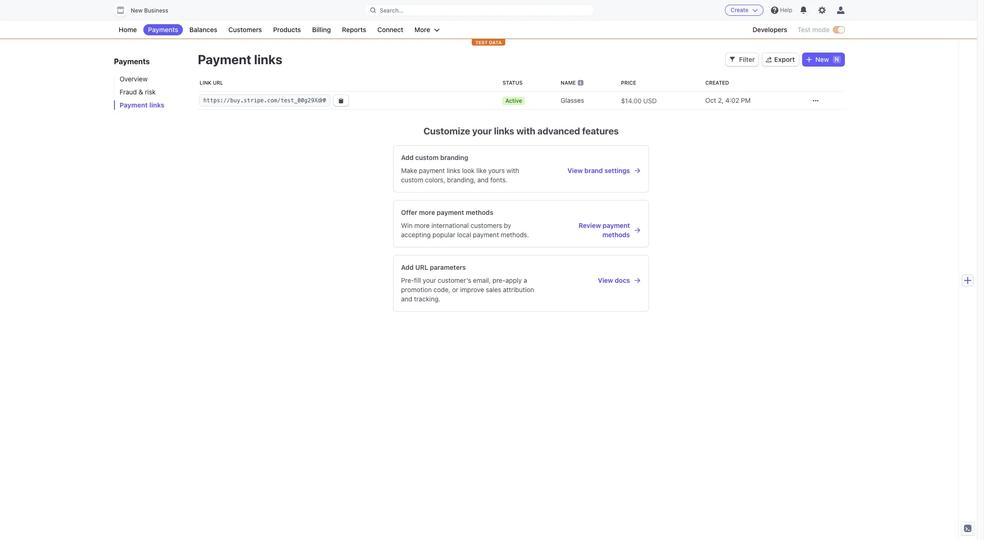 Task type: locate. For each thing, give the bounding box(es) containing it.
add
[[401, 154, 414, 162], [401, 263, 414, 271]]

new business
[[131, 7, 168, 14]]

local
[[457, 231, 471, 239]]

links
[[254, 52, 283, 67], [149, 101, 164, 109], [494, 126, 515, 136], [447, 167, 461, 175]]

1 vertical spatial and
[[401, 295, 412, 303]]

1 vertical spatial url
[[415, 263, 428, 271]]

promotion
[[401, 286, 432, 294]]

payments
[[148, 26, 178, 34], [114, 57, 150, 66]]

0 vertical spatial more
[[419, 209, 435, 216]]

view left brand
[[568, 167, 583, 175]]

pre-
[[493, 277, 506, 284]]

links up the branding,
[[447, 167, 461, 175]]

1 vertical spatial add
[[401, 263, 414, 271]]

0 vertical spatial add
[[401, 154, 414, 162]]

home link
[[114, 24, 142, 35]]

1 add from the top
[[401, 154, 414, 162]]

more button
[[410, 24, 444, 35]]

methods inside review payment methods
[[603, 231, 630, 239]]

add up 'make'
[[401, 154, 414, 162]]

data
[[489, 40, 502, 45]]

sales
[[486, 286, 502, 294]]

0 vertical spatial new
[[131, 7, 143, 14]]

pre-fill your customer's email, pre-apply a promotion code, or improve sales attribution and tracking.
[[401, 277, 534, 303]]

view brand settings
[[568, 167, 630, 175]]

0 horizontal spatial payment
[[120, 101, 148, 109]]

url
[[213, 80, 223, 86], [415, 263, 428, 271]]

methods up view docs
[[603, 231, 630, 239]]

usd
[[644, 97, 657, 105]]

1 vertical spatial your
[[423, 277, 436, 284]]

fraud & risk link
[[114, 88, 189, 97]]

view
[[568, 167, 583, 175], [598, 277, 613, 284]]

your right fill
[[423, 277, 436, 284]]

make
[[401, 167, 417, 175]]

your right customize
[[473, 126, 492, 136]]

and inside pre-fill your customer's email, pre-apply a promotion code, or improve sales attribution and tracking.
[[401, 295, 412, 303]]

0 vertical spatial with
[[517, 126, 536, 136]]

1 vertical spatial payments
[[114, 57, 150, 66]]

1 vertical spatial custom
[[401, 176, 424, 184]]

0 horizontal spatial svg image
[[730, 57, 736, 62]]

1 horizontal spatial view
[[598, 277, 613, 284]]

created
[[706, 80, 729, 86]]

1 vertical spatial methods
[[603, 231, 630, 239]]

look
[[462, 167, 475, 175]]

links down fraud & risk link on the top
[[149, 101, 164, 109]]

with right yours
[[507, 167, 519, 175]]

payment up link url
[[198, 52, 251, 67]]

a
[[524, 277, 527, 284]]

0 horizontal spatial payment links
[[120, 101, 164, 109]]

improve
[[460, 286, 484, 294]]

$14.00
[[621, 97, 642, 105]]

connect
[[378, 26, 404, 34]]

payment
[[198, 52, 251, 67], [120, 101, 148, 109]]

0 vertical spatial methods
[[466, 209, 494, 216]]

0 horizontal spatial view
[[568, 167, 583, 175]]

more for international
[[415, 222, 430, 230]]

n
[[835, 56, 839, 63]]

payment inside make payment links look like yours with custom colors, branding, and fonts.
[[419, 167, 445, 175]]

view left docs
[[598, 277, 613, 284]]

more for payment
[[419, 209, 435, 216]]

export
[[775, 55, 795, 63]]

0 vertical spatial payment
[[198, 52, 251, 67]]

payment links link
[[114, 101, 189, 110]]

0 vertical spatial view
[[568, 167, 583, 175]]

and down promotion
[[401, 295, 412, 303]]

payments up overview
[[114, 57, 150, 66]]

connect link
[[373, 24, 408, 35]]

1 horizontal spatial new
[[816, 55, 830, 63]]

and down like
[[478, 176, 489, 184]]

with inside make payment links look like yours with custom colors, branding, and fonts.
[[507, 167, 519, 175]]

payment right review
[[603, 222, 630, 230]]

methods up customers
[[466, 209, 494, 216]]

apply
[[506, 277, 522, 284]]

or
[[452, 286, 459, 294]]

0 vertical spatial url
[[213, 80, 223, 86]]

more inside win more international customers by accepting popular local payment methods.
[[415, 222, 430, 230]]

1 horizontal spatial payment
[[198, 52, 251, 67]]

0 horizontal spatial new
[[131, 7, 143, 14]]

with down active link
[[517, 126, 536, 136]]

fill
[[414, 277, 421, 284]]

view docs link
[[550, 276, 641, 285]]

0 vertical spatial and
[[478, 176, 489, 184]]

new left business
[[131, 7, 143, 14]]

1 horizontal spatial your
[[473, 126, 492, 136]]

payment down 'fraud & risk'
[[120, 101, 148, 109]]

1 horizontal spatial methods
[[603, 231, 630, 239]]

active link
[[499, 92, 557, 109]]

1 vertical spatial payment links
[[120, 101, 164, 109]]

more
[[419, 209, 435, 216], [415, 222, 430, 230]]

1 vertical spatial view
[[598, 277, 613, 284]]

Search… search field
[[365, 4, 594, 16]]

4:02
[[726, 96, 740, 104]]

price
[[621, 80, 637, 86]]

custom up 'make'
[[415, 154, 439, 162]]

None text field
[[200, 95, 330, 106]]

brand
[[585, 167, 603, 175]]

new for new business
[[131, 7, 143, 14]]

svg image
[[730, 57, 736, 62], [807, 57, 812, 62], [813, 98, 819, 104]]

url up fill
[[415, 263, 428, 271]]

view brand settings link
[[550, 166, 641, 176]]

1 vertical spatial new
[[816, 55, 830, 63]]

payment down customers
[[473, 231, 499, 239]]

overview link
[[114, 74, 189, 84]]

link url
[[200, 80, 223, 86]]

add up pre-
[[401, 263, 414, 271]]

1 horizontal spatial payment links
[[198, 52, 283, 67]]

new left n
[[816, 55, 830, 63]]

pre-
[[401, 277, 414, 284]]

new inside button
[[131, 7, 143, 14]]

1 horizontal spatial url
[[415, 263, 428, 271]]

make payment links look like yours with custom colors, branding, and fonts.
[[401, 167, 519, 184]]

review payment methods link
[[550, 221, 641, 240]]

custom down 'make'
[[401, 176, 424, 184]]

test
[[476, 40, 488, 45]]

2 add from the top
[[401, 263, 414, 271]]

glasses
[[561, 96, 584, 104]]

payments link
[[143, 24, 183, 35]]

new
[[131, 7, 143, 14], [816, 55, 830, 63]]

1 horizontal spatial and
[[478, 176, 489, 184]]

accepting
[[401, 231, 431, 239]]

notifications image
[[800, 7, 808, 14]]

2 horizontal spatial svg image
[[813, 98, 819, 104]]

Search… text field
[[365, 4, 594, 16]]

and
[[478, 176, 489, 184], [401, 295, 412, 303]]

0 horizontal spatial url
[[213, 80, 223, 86]]

customers
[[471, 222, 502, 230]]

test
[[798, 26, 811, 34]]

more right offer
[[419, 209, 435, 216]]

with
[[517, 126, 536, 136], [507, 167, 519, 175]]

more up accepting
[[415, 222, 430, 230]]

payment up 'colors,'
[[419, 167, 445, 175]]

payments down business
[[148, 26, 178, 34]]

more
[[415, 26, 430, 34]]

0 horizontal spatial and
[[401, 295, 412, 303]]

offer
[[401, 209, 418, 216]]

win
[[401, 222, 413, 230]]

0 vertical spatial payment links
[[198, 52, 283, 67]]

payment links down the customers link
[[198, 52, 283, 67]]

payment links down &
[[120, 101, 164, 109]]

docs
[[615, 277, 630, 284]]

popular
[[433, 231, 456, 239]]

0 horizontal spatial methods
[[466, 209, 494, 216]]

payment links
[[198, 52, 283, 67], [120, 101, 164, 109]]

create
[[731, 7, 749, 14]]

your inside pre-fill your customer's email, pre-apply a promotion code, or improve sales attribution and tracking.
[[423, 277, 436, 284]]

1 vertical spatial with
[[507, 167, 519, 175]]

export button
[[763, 53, 799, 66]]

your
[[473, 126, 492, 136], [423, 277, 436, 284]]

url right link
[[213, 80, 223, 86]]

0 horizontal spatial your
[[423, 277, 436, 284]]

links down "active"
[[494, 126, 515, 136]]

products
[[273, 26, 301, 34]]

methods
[[466, 209, 494, 216], [603, 231, 630, 239]]

1 vertical spatial more
[[415, 222, 430, 230]]



Task type: vqa. For each thing, say whether or not it's contained in the screenshot.
Review payment methods link
yes



Task type: describe. For each thing, give the bounding box(es) containing it.
balances link
[[185, 24, 222, 35]]

and inside make payment links look like yours with custom colors, branding, and fonts.
[[478, 176, 489, 184]]

offer more payment methods
[[401, 209, 494, 216]]

like
[[477, 167, 487, 175]]

$14.00 usd link
[[618, 93, 702, 108]]

developers link
[[748, 24, 792, 35]]

mode
[[813, 26, 830, 34]]

0 vertical spatial your
[[473, 126, 492, 136]]

billing link
[[308, 24, 336, 35]]

link
[[200, 80, 212, 86]]

customer's
[[438, 277, 472, 284]]

active
[[506, 97, 522, 104]]

help
[[781, 7, 793, 14]]

parameters
[[430, 263, 466, 271]]

&
[[139, 88, 143, 96]]

balances
[[190, 26, 217, 34]]

by
[[504, 222, 511, 230]]

links inside make payment links look like yours with custom colors, branding, and fonts.
[[447, 167, 461, 175]]

view for view brand settings
[[568, 167, 583, 175]]

colors,
[[425, 176, 446, 184]]

$14.00 usd
[[621, 97, 657, 105]]

glasses link
[[557, 92, 618, 109]]

home
[[119, 26, 137, 34]]

tracking.
[[414, 295, 441, 303]]

0 vertical spatial custom
[[415, 154, 439, 162]]

payment inside win more international customers by accepting popular local payment methods.
[[473, 231, 499, 239]]

billing
[[312, 26, 331, 34]]

url for link
[[213, 80, 223, 86]]

business
[[144, 7, 168, 14]]

2,
[[718, 96, 724, 104]]

yours
[[488, 167, 505, 175]]

add custom branding
[[401, 154, 469, 162]]

customize your links with advanced features
[[424, 126, 619, 136]]

new business button
[[114, 4, 178, 17]]

win more international customers by accepting popular local payment methods.
[[401, 222, 529, 239]]

add url parameters
[[401, 263, 466, 271]]

reports
[[342, 26, 366, 34]]

methods.
[[501, 231, 529, 239]]

review payment methods
[[579, 222, 630, 239]]

oct 2, 4:02 pm
[[706, 96, 751, 104]]

attribution
[[503, 286, 534, 294]]

fraud
[[120, 88, 137, 96]]

1 vertical spatial payment
[[120, 101, 148, 109]]

1 horizontal spatial svg image
[[807, 57, 812, 62]]

advanced
[[538, 126, 580, 136]]

oct
[[706, 96, 717, 104]]

payment up international
[[437, 209, 464, 216]]

filter
[[739, 55, 755, 63]]

pm
[[741, 96, 751, 104]]

view docs
[[598, 277, 630, 284]]

oct 2, 4:02 pm link
[[702, 92, 805, 109]]

products link
[[269, 24, 306, 35]]

test mode
[[798, 26, 830, 34]]

create button
[[725, 5, 764, 16]]

view for view docs
[[598, 277, 613, 284]]

help button
[[768, 3, 796, 18]]

svg image inside filter popup button
[[730, 57, 736, 62]]

settings
[[605, 167, 630, 175]]

customers link
[[224, 24, 267, 35]]

add for add custom branding
[[401, 154, 414, 162]]

international
[[432, 222, 469, 230]]

add for add url parameters
[[401, 263, 414, 271]]

developers
[[753, 26, 788, 34]]

status
[[503, 80, 523, 86]]

overview
[[120, 75, 148, 83]]

fonts.
[[491, 176, 508, 184]]

svg image
[[338, 98, 344, 104]]

filter button
[[726, 53, 759, 66]]

new for new
[[816, 55, 830, 63]]

features
[[583, 126, 619, 136]]

branding
[[440, 154, 469, 162]]

branding,
[[447, 176, 476, 184]]

customers
[[229, 26, 262, 34]]

code,
[[434, 286, 451, 294]]

review
[[579, 222, 601, 230]]

reports link
[[338, 24, 371, 35]]

payment inside review payment methods
[[603, 222, 630, 230]]

links down products link
[[254, 52, 283, 67]]

custom inside make payment links look like yours with custom colors, branding, and fonts.
[[401, 176, 424, 184]]

url for add
[[415, 263, 428, 271]]

payment links inside payment links link
[[120, 101, 164, 109]]

test data
[[476, 40, 502, 45]]

0 vertical spatial payments
[[148, 26, 178, 34]]



